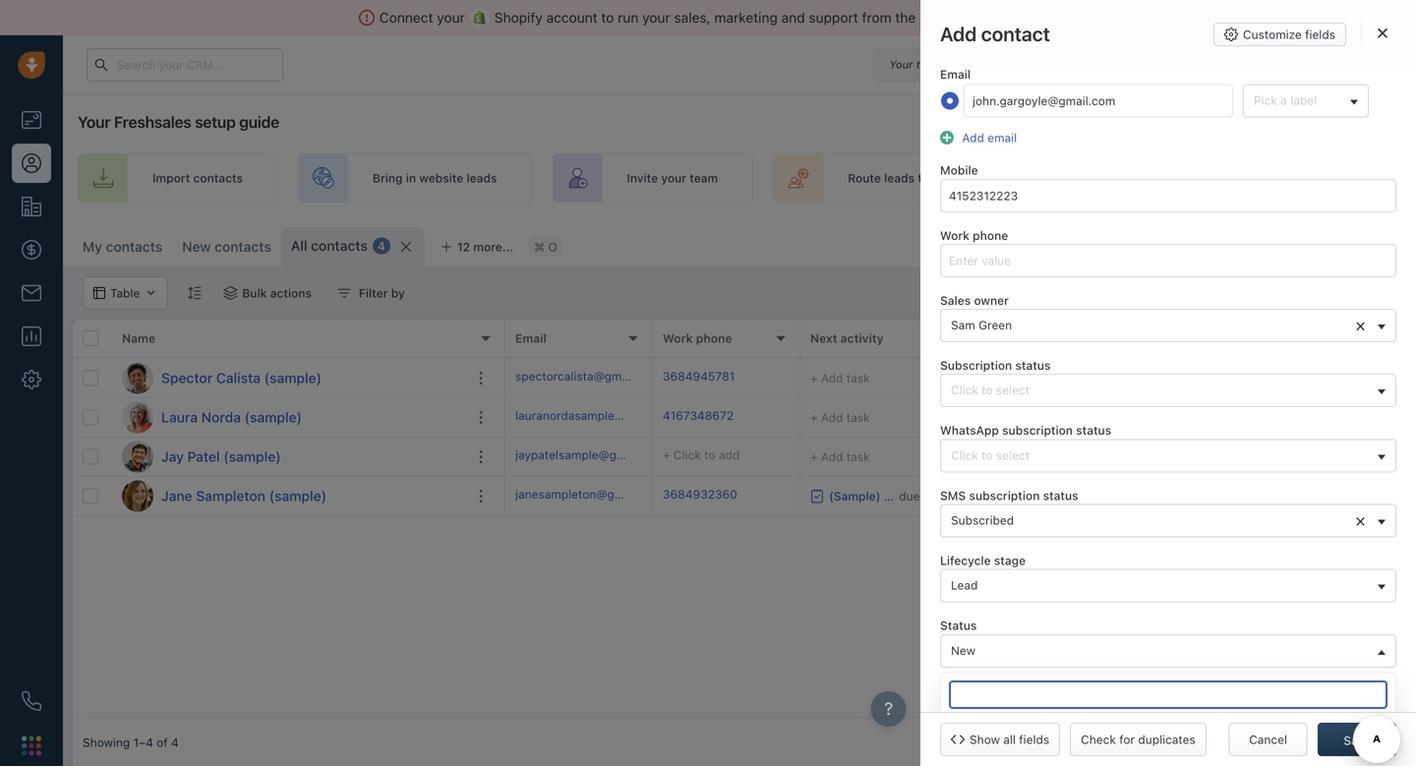 Task type: locate. For each thing, give the bounding box(es) containing it.
2 + add task from the top
[[810, 411, 870, 424]]

email for mobile
[[940, 68, 971, 81]]

1 horizontal spatial add
[[1161, 371, 1182, 385]]

0 vertical spatial work
[[940, 228, 970, 242]]

status down whatsapp subscription status
[[1043, 489, 1079, 502]]

new down the status
[[951, 643, 976, 657]]

j image left jay
[[122, 441, 153, 473]]

1 horizontal spatial in
[[967, 58, 977, 71]]

+ for 37
[[810, 411, 818, 424]]

import down your freshsales setup guide
[[152, 171, 190, 185]]

my contacts button
[[73, 227, 172, 267], [83, 239, 162, 255]]

your for your trial ends in 21 days
[[889, 58, 913, 71]]

21
[[980, 58, 991, 71]]

to
[[601, 9, 614, 26], [918, 171, 930, 185], [1147, 371, 1158, 385], [982, 383, 993, 397], [704, 448, 716, 462], [982, 448, 993, 462]]

1 vertical spatial select
[[996, 448, 1030, 462]]

container_wx8msf4aqz5i3rn1 image for filter by button
[[337, 286, 351, 300]]

1 vertical spatial green
[[1304, 371, 1338, 385]]

sam green
[[951, 318, 1012, 332], [1277, 371, 1338, 385]]

click to select down subscription status
[[951, 383, 1030, 397]]

1 + add task from the top
[[810, 371, 870, 385]]

in
[[967, 58, 977, 71], [406, 171, 416, 185]]

0 horizontal spatial new
[[182, 239, 211, 255]]

1 vertical spatial add
[[719, 448, 740, 462]]

new inside dropdown button
[[951, 643, 976, 657]]

subscription
[[940, 359, 1012, 372]]

route leads to your team
[[848, 171, 990, 185]]

import contacts down mobile text box on the top right of page
[[1157, 237, 1248, 251]]

× for sales owner
[[1355, 314, 1366, 336]]

0 vertical spatial add
[[1161, 371, 1182, 385]]

leads right the website
[[467, 171, 497, 185]]

1 vertical spatial customize
[[1016, 237, 1076, 251]]

4 right of
[[171, 736, 179, 749]]

contacts down sequence
[[1198, 237, 1248, 251]]

Search your CRM... text field
[[87, 48, 283, 82]]

2 row group from the left
[[506, 359, 1416, 516]]

connect
[[379, 9, 433, 26]]

1 vertical spatial click to select button
[[940, 439, 1397, 472]]

1 horizontal spatial import
[[1157, 237, 1195, 251]]

0 vertical spatial green
[[979, 318, 1012, 332]]

1 horizontal spatial leads
[[884, 171, 915, 185]]

1 vertical spatial sam
[[1277, 371, 1301, 385]]

1 vertical spatial import
[[1157, 237, 1195, 251]]

4167348672
[[663, 409, 734, 422]]

phone left customize table
[[973, 228, 1008, 242]]

0 vertical spatial in
[[967, 58, 977, 71]]

1 vertical spatial new
[[951, 643, 976, 657]]

check for duplicates button
[[1070, 723, 1207, 756]]

route leads to your team link
[[773, 153, 1025, 203]]

task
[[847, 371, 870, 385], [847, 411, 870, 424], [847, 450, 870, 464]]

click to select button
[[940, 374, 1397, 407], [940, 439, 1397, 472]]

0 vertical spatial status
[[1016, 359, 1051, 372]]

import contacts
[[152, 171, 243, 185], [1157, 237, 1248, 251]]

and
[[782, 9, 805, 26]]

press space to select this row. row up laura norda (sample)
[[73, 359, 506, 398]]

click to select for whatsapp
[[951, 448, 1030, 462]]

container_wx8msf4aqz5i3rn1 image inside filter by button
[[337, 286, 351, 300]]

status for sms subscription status
[[1043, 489, 1079, 502]]

add
[[940, 22, 977, 45]]

0 horizontal spatial container_wx8msf4aqz5i3rn1 image
[[224, 286, 237, 300]]

1 horizontal spatial new
[[951, 643, 976, 657]]

email inside 'add contact' "dialog"
[[940, 68, 971, 81]]

0 horizontal spatial 4
[[171, 736, 179, 749]]

1 row group from the left
[[73, 359, 506, 516]]

4 inside all contacts 4
[[377, 239, 385, 253]]

0 horizontal spatial email
[[515, 331, 547, 345]]

work phone down the 'mobile' at the top right of the page
[[940, 228, 1008, 242]]

press space to select this row. row down 18
[[506, 477, 1416, 516]]

save button
[[1318, 723, 1397, 756]]

contact
[[981, 22, 1050, 45]]

1 leads from the left
[[467, 171, 497, 185]]

0 horizontal spatial sam
[[951, 318, 975, 332]]

2 vertical spatial container_wx8msf4aqz5i3rn1 image
[[810, 489, 824, 503]]

0 horizontal spatial team
[[690, 171, 718, 185]]

container_wx8msf4aqz5i3rn1 image inside customize table button
[[998, 237, 1011, 251]]

create sales sequence
[[1119, 171, 1248, 185]]

cancel
[[1249, 733, 1288, 747]]

+ click to add
[[1106, 371, 1182, 385]]

2 j image from the top
[[122, 480, 153, 512]]

1 horizontal spatial sales
[[1253, 331, 1284, 345]]

customize inside button
[[1016, 237, 1076, 251]]

click down tags
[[1116, 371, 1144, 385]]

invite your team
[[627, 171, 718, 185]]

j image left jane
[[122, 480, 153, 512]]

work phone
[[940, 228, 1008, 242], [663, 331, 732, 345]]

0 vertical spatial + add task
[[810, 371, 870, 385]]

(sample) up the jane sampleton (sample) on the left bottom of the page
[[224, 449, 281, 465]]

select down whatsapp subscription status
[[996, 448, 1030, 462]]

3 + add task from the top
[[810, 450, 870, 464]]

1 vertical spatial 4
[[171, 736, 179, 749]]

stage
[[994, 554, 1026, 567]]

1 team from the left
[[690, 171, 718, 185]]

container_wx8msf4aqz5i3rn1 image inside bulk actions button
[[224, 286, 237, 300]]

1 horizontal spatial sam green
[[1277, 371, 1338, 385]]

click to select button for subscription status
[[940, 374, 1397, 407]]

0 vertical spatial import contacts
[[152, 171, 243, 185]]

press space to select this row. row containing laura norda (sample)
[[73, 398, 506, 438]]

+ add task for 18
[[810, 450, 870, 464]]

1 vertical spatial email
[[515, 331, 547, 345]]

green inside grid
[[1304, 371, 1338, 385]]

1 vertical spatial in
[[406, 171, 416, 185]]

2 task from the top
[[847, 411, 870, 424]]

import inside "button"
[[1157, 237, 1195, 251]]

press space to select this row. row down spector calista (sample) link
[[73, 398, 506, 438]]

0 vertical spatial customize
[[1243, 28, 1302, 41]]

green
[[979, 318, 1012, 332], [1304, 371, 1338, 385]]

0 vertical spatial 4
[[377, 239, 385, 253]]

check
[[1081, 733, 1116, 747]]

0 vertical spatial subscription
[[1002, 424, 1073, 437]]

0 horizontal spatial customize
[[1016, 237, 1076, 251]]

fields right all
[[1019, 733, 1050, 747]]

(sample) down name row
[[264, 370, 322, 386]]

customize for customize fields
[[1243, 28, 1302, 41]]

bring in website leads
[[373, 171, 497, 185]]

ends
[[939, 58, 964, 71]]

work down the 'mobile' at the top right of the page
[[940, 228, 970, 242]]

press space to select this row. row up the jane sampleton (sample) on the left bottom of the page
[[73, 438, 506, 477]]

0 vertical spatial owner
[[974, 294, 1009, 307]]

all
[[291, 238, 307, 254]]

what's new image
[[1276, 57, 1289, 71]]

import contacts down setup
[[152, 171, 243, 185]]

green inside 'add contact' "dialog"
[[979, 318, 1012, 332]]

customize left the table
[[1016, 237, 1076, 251]]

leads
[[467, 171, 497, 185], [884, 171, 915, 185]]

1 vertical spatial j image
[[122, 480, 153, 512]]

create sales sequence link
[[1045, 153, 1284, 203]]

filter by button
[[324, 276, 418, 310]]

sales inside 'add contact' "dialog"
[[940, 294, 971, 307]]

work phone inside grid
[[663, 331, 732, 345]]

0 vertical spatial fields
[[1305, 28, 1336, 41]]

0 vertical spatial j image
[[122, 441, 153, 473]]

name row
[[73, 320, 506, 359]]

o
[[548, 240, 557, 254]]

subscription up subscribed
[[969, 489, 1040, 502]]

0 vertical spatial ×
[[1355, 314, 1366, 336]]

0 vertical spatial container_wx8msf4aqz5i3rn1 image
[[224, 286, 237, 300]]

0 horizontal spatial your
[[78, 113, 110, 131]]

1 vertical spatial task
[[847, 411, 870, 424]]

subscription
[[1002, 424, 1073, 437], [969, 489, 1040, 502]]

0 vertical spatial select
[[996, 383, 1030, 397]]

0 vertical spatial work phone
[[940, 228, 1008, 242]]

0 horizontal spatial phone
[[696, 331, 732, 345]]

×
[[1355, 314, 1366, 336], [1355, 510, 1366, 531]]

my contacts
[[83, 239, 162, 255]]

0 vertical spatial your
[[889, 58, 913, 71]]

email up spectorcalista@gmail.com
[[515, 331, 547, 345]]

1 vertical spatial sales
[[1253, 331, 1284, 345]]

0 vertical spatial task
[[847, 371, 870, 385]]

import down mobile text box on the top right of page
[[1157, 237, 1195, 251]]

2 select from the top
[[996, 448, 1030, 462]]

add inside "dialog"
[[962, 131, 984, 145]]

1 vertical spatial container_wx8msf4aqz5i3rn1 image
[[1258, 371, 1272, 385]]

0 horizontal spatial owner
[[974, 294, 1009, 307]]

1 click to select from the top
[[951, 383, 1030, 397]]

0 vertical spatial click to select
[[951, 383, 1030, 397]]

1 vertical spatial owner
[[1288, 331, 1323, 345]]

add contact dialog
[[921, 0, 1416, 766]]

click down whatsapp in the bottom right of the page
[[951, 448, 978, 462]]

1 select from the top
[[996, 383, 1030, 397]]

2 click to select from the top
[[951, 448, 1030, 462]]

press space to select this row. row containing jay patel (sample)
[[73, 438, 506, 477]]

spectorcalista@gmail.com
[[515, 369, 662, 383]]

a
[[1281, 93, 1287, 107]]

× for sms subscription status
[[1355, 510, 1366, 531]]

subscription right whatsapp in the bottom right of the page
[[1002, 424, 1073, 437]]

press space to select this row. row up 18
[[506, 398, 1416, 438]]

sales
[[940, 294, 971, 307], [1253, 331, 1284, 345]]

1 horizontal spatial team
[[961, 171, 990, 185]]

your for your freshsales setup guide
[[78, 113, 110, 131]]

0 horizontal spatial sales owner
[[940, 294, 1009, 307]]

jane sampleton (sample) link
[[161, 486, 327, 506]]

1 horizontal spatial phone
[[973, 228, 1008, 242]]

owner inside 'add contact' "dialog"
[[974, 294, 1009, 307]]

customize inside button
[[1243, 28, 1302, 41]]

email right trial
[[940, 68, 971, 81]]

sales inside grid
[[1253, 331, 1284, 345]]

1 horizontal spatial customize
[[1243, 28, 1302, 41]]

l image
[[122, 402, 153, 433]]

new down import contacts link
[[182, 239, 211, 255]]

click to select button down + click to add
[[940, 439, 1397, 472]]

add for 54
[[821, 371, 843, 385]]

next activity
[[810, 331, 884, 345]]

container_wx8msf4aqz5i3rn1 image
[[998, 237, 1011, 251], [337, 286, 351, 300], [810, 489, 824, 503]]

1 vertical spatial sales owner
[[1253, 331, 1323, 345]]

0 horizontal spatial leads
[[467, 171, 497, 185]]

row group
[[73, 359, 506, 516], [506, 359, 1416, 516]]

1 horizontal spatial work phone
[[940, 228, 1008, 242]]

4 up filter by
[[377, 239, 385, 253]]

team
[[690, 171, 718, 185], [961, 171, 990, 185]]

show
[[970, 733, 1000, 747]]

3684945781 link
[[663, 368, 735, 389]]

0 vertical spatial sam
[[951, 318, 975, 332]]

in left 21
[[967, 58, 977, 71]]

select down subscription status
[[996, 383, 1030, 397]]

0 vertical spatial sam green
[[951, 318, 1012, 332]]

1 × from the top
[[1355, 314, 1366, 336]]

0 horizontal spatial sales
[[940, 294, 971, 307]]

press space to select this row. row containing spector calista (sample)
[[73, 359, 506, 398]]

click
[[1116, 371, 1144, 385], [951, 383, 978, 397], [674, 448, 701, 462], [951, 448, 978, 462]]

the
[[895, 9, 916, 26]]

0 horizontal spatial work
[[663, 331, 693, 345]]

sales owner inside grid
[[1253, 331, 1323, 345]]

Start typing... email field
[[964, 84, 1233, 117]]

lifecycle
[[940, 554, 991, 567]]

laura norda (sample) link
[[161, 408, 302, 427]]

s image
[[122, 362, 153, 394]]

explore plans link
[[1045, 53, 1143, 76]]

⌘
[[534, 240, 545, 254]]

lauranordasample@gmail.com
[[515, 409, 682, 422]]

my
[[83, 239, 102, 255]]

status for whatsapp subscription status
[[1076, 424, 1112, 437]]

set up 
[[1378, 171, 1416, 185]]

jane sampleton (sample)
[[161, 488, 327, 504]]

press space to select this row. row down whatsapp in the bottom right of the page
[[506, 438, 1416, 477]]

1 vertical spatial import contacts
[[1157, 237, 1248, 251]]

click to select button down tags
[[940, 374, 1397, 407]]

1 horizontal spatial sales owner
[[1253, 331, 1323, 345]]

+ add task
[[810, 371, 870, 385], [810, 411, 870, 424], [810, 450, 870, 464]]

1 task from the top
[[847, 371, 870, 385]]

new
[[182, 239, 211, 255], [951, 643, 976, 657]]

0 vertical spatial phone
[[973, 228, 1008, 242]]

spector
[[161, 370, 213, 386]]

j image
[[122, 441, 153, 473], [122, 480, 153, 512]]

1 horizontal spatial email
[[940, 68, 971, 81]]

close image
[[1378, 28, 1388, 39]]

+ add task for 37
[[810, 411, 870, 424]]

email for work phone
[[515, 331, 547, 345]]

all contacts link
[[291, 236, 368, 256]]

up
[[1400, 171, 1415, 185]]

0 vertical spatial email
[[940, 68, 971, 81]]

sales owner inside 'add contact' "dialog"
[[940, 294, 1009, 307]]

work
[[940, 228, 970, 242], [663, 331, 693, 345]]

1 vertical spatial work phone
[[663, 331, 732, 345]]

import contacts for import contacts "button"
[[1157, 237, 1248, 251]]

2 vertical spatial status
[[1043, 489, 1079, 502]]

(sample) right sampleton
[[269, 488, 327, 504]]

grid
[[73, 320, 1416, 719]]

2 vertical spatial + add task
[[810, 450, 870, 464]]

2 × from the top
[[1355, 510, 1366, 531]]

1 horizontal spatial import contacts
[[1157, 237, 1248, 251]]

1 vertical spatial sam green
[[1277, 371, 1338, 385]]

0 horizontal spatial sam green
[[951, 318, 1012, 332]]

1 vertical spatial status
[[1076, 424, 1112, 437]]

1 horizontal spatial fields
[[1305, 28, 1336, 41]]

phone up 3684945781
[[696, 331, 732, 345]]

show all fields
[[970, 733, 1050, 747]]

1 horizontal spatial sam
[[1277, 371, 1301, 385]]

1 horizontal spatial green
[[1304, 371, 1338, 385]]

1 vertical spatial work
[[663, 331, 693, 345]]

1 horizontal spatial 4
[[377, 239, 385, 253]]

import contacts inside "button"
[[1157, 237, 1248, 251]]

1 j image from the top
[[122, 441, 153, 473]]

0 horizontal spatial import
[[152, 171, 190, 185]]

work up 3684945781
[[663, 331, 693, 345]]

2 horizontal spatial container_wx8msf4aqz5i3rn1 image
[[998, 237, 1011, 251]]

0 horizontal spatial import contacts
[[152, 171, 243, 185]]

score
[[958, 331, 992, 345]]

team right "invite"
[[690, 171, 718, 185]]

1 vertical spatial click to select
[[951, 448, 1030, 462]]

team down add email button
[[961, 171, 990, 185]]

your left trial
[[889, 58, 913, 71]]

in right 'bring'
[[406, 171, 416, 185]]

leads right route
[[884, 171, 915, 185]]

spectorcalista@gmail.com link
[[515, 368, 662, 389]]

set up link
[[1303, 153, 1416, 203]]

press space to select this row. row up 37
[[506, 359, 1416, 398]]

work inside 'add contact' "dialog"
[[940, 228, 970, 242]]

work phone up 3684945781
[[663, 331, 732, 345]]

18
[[958, 447, 975, 466]]

add for 18
[[821, 450, 843, 464]]

+ add task for 54
[[810, 371, 870, 385]]

sam green inside 'add contact' "dialog"
[[951, 318, 1012, 332]]

press space to select this row. row down the jay patel (sample) link
[[73, 477, 506, 516]]

press space to select this row. row containing 18
[[506, 438, 1416, 477]]

click to select down whatsapp in the bottom right of the page
[[951, 448, 1030, 462]]

jaypatelsample@gmail.com
[[515, 448, 666, 462]]

new contacts
[[182, 239, 271, 255]]

1 vertical spatial your
[[78, 113, 110, 131]]

status
[[940, 619, 977, 633]]

select for subscription
[[996, 448, 1030, 462]]

2 team from the left
[[961, 171, 990, 185]]

container_wx8msf4aqz5i3rn1 image
[[224, 286, 237, 300], [1258, 371, 1272, 385]]

connect your
[[379, 9, 465, 26]]

press space to select this row. row containing 54
[[506, 359, 1416, 398]]

3 task from the top
[[847, 450, 870, 464]]

3684945781
[[663, 369, 735, 383]]

contacts right my
[[106, 239, 162, 255]]

0 vertical spatial click to select button
[[940, 374, 1397, 407]]

fields left the close icon
[[1305, 28, 1336, 41]]

0 vertical spatial import
[[152, 171, 190, 185]]

2 click to select button from the top
[[940, 439, 1397, 472]]

status right subscription
[[1016, 359, 1051, 372]]

press space to select this row. row containing 37
[[506, 398, 1416, 438]]

None search field
[[949, 680, 1388, 709]]

+ for 18
[[810, 450, 818, 464]]

customize up what's new icon
[[1243, 28, 1302, 41]]

0 horizontal spatial work phone
[[663, 331, 732, 345]]

your left freshsales
[[78, 113, 110, 131]]

1 vertical spatial container_wx8msf4aqz5i3rn1 image
[[337, 286, 351, 300]]

contacts inside "button"
[[1198, 237, 1248, 251]]

press space to select this row. row
[[73, 359, 506, 398], [506, 359, 1416, 398], [73, 398, 506, 438], [506, 398, 1416, 438], [73, 438, 506, 477], [506, 438, 1416, 477], [73, 477, 506, 516], [506, 477, 1416, 516]]

mobile
[[940, 163, 978, 177]]

(sample) down spector calista (sample) link
[[245, 409, 302, 425]]

add
[[1161, 371, 1182, 385], [719, 448, 740, 462]]

1 vertical spatial + add task
[[810, 411, 870, 424]]

1 click to select button from the top
[[940, 374, 1397, 407]]

subscription for subscribed
[[969, 489, 1040, 502]]

0 vertical spatial sales
[[940, 294, 971, 307]]

1 vertical spatial ×
[[1355, 510, 1366, 531]]

all contacts 4
[[291, 238, 385, 254]]

0 vertical spatial new
[[182, 239, 211, 255]]

jay patel (sample)
[[161, 449, 281, 465]]

freshworks switcher image
[[22, 736, 41, 756]]

status down + click to add
[[1076, 424, 1112, 437]]



Task type: describe. For each thing, give the bounding box(es) containing it.
add contact
[[1328, 237, 1397, 251]]

filter by
[[359, 286, 405, 300]]

more...
[[473, 240, 513, 254]]

send email image
[[1232, 59, 1246, 72]]

container_wx8msf4aqz5i3rn1 image for customize table button
[[998, 237, 1011, 251]]

new for new
[[951, 643, 976, 657]]

bring
[[373, 171, 403, 185]]

contact
[[1353, 237, 1397, 251]]

sequence
[[1193, 171, 1248, 185]]

invite
[[627, 171, 658, 185]]

work phone inside 'add contact' "dialog"
[[940, 228, 1008, 242]]

jaypatelsample@gmail.com link
[[515, 446, 666, 467]]

next
[[810, 331, 837, 345]]

your down add email button
[[933, 171, 958, 185]]

spector calista (sample)
[[161, 370, 322, 386]]

new for new contacts
[[182, 239, 211, 255]]

0 horizontal spatial fields
[[1019, 733, 1050, 747]]

plans
[[1102, 58, 1132, 71]]

subscription for click to select
[[1002, 424, 1073, 437]]

(sample) for jay patel (sample)
[[224, 449, 281, 465]]

+ for 54
[[810, 371, 818, 385]]

showing
[[83, 736, 130, 749]]

sales
[[1161, 171, 1190, 185]]

Mobile text field
[[940, 179, 1397, 212]]

invite your team link
[[552, 153, 754, 203]]

1–4
[[133, 736, 153, 749]]

(sample) for laura norda (sample)
[[245, 409, 302, 425]]

of
[[157, 736, 168, 749]]

press space to select this row. row containing 46
[[506, 477, 1416, 516]]

explore plans
[[1056, 58, 1132, 71]]

check for duplicates
[[1081, 733, 1196, 747]]

customize table button
[[985, 227, 1121, 261]]

days
[[994, 58, 1018, 71]]

import for import contacts "button"
[[1157, 237, 1195, 251]]

trial
[[916, 58, 936, 71]]

1 horizontal spatial container_wx8msf4aqz5i3rn1 image
[[1258, 371, 1272, 385]]

your trial ends in 21 days
[[889, 58, 1018, 71]]

sam inside 'add contact' "dialog"
[[951, 318, 975, 332]]

all
[[1003, 733, 1016, 747]]

(sample) for spector calista (sample)
[[264, 370, 322, 386]]

from
[[862, 9, 892, 26]]

jane
[[161, 488, 192, 504]]

sms
[[940, 489, 966, 502]]

jay
[[161, 449, 184, 465]]

show all fields button
[[940, 723, 1060, 756]]

row group containing spector calista (sample)
[[73, 359, 506, 516]]

sam inside press space to select this row. row
[[1277, 371, 1301, 385]]

to inside route leads to your team link
[[918, 171, 930, 185]]

showing 1–4 of 4
[[83, 736, 179, 749]]

email
[[988, 131, 1017, 145]]

click down the 4167348672 link
[[674, 448, 701, 462]]

janesampleton@gmail.com link
[[515, 486, 664, 507]]

table
[[1080, 237, 1108, 251]]

import for import contacts link
[[152, 171, 190, 185]]

task for 37
[[847, 411, 870, 424]]

(sample) for jane sampleton (sample)
[[269, 488, 327, 504]]

phone image
[[22, 691, 41, 711]]

Work phone text field
[[940, 244, 1397, 277]]

add for 37
[[821, 411, 843, 424]]

select for status
[[996, 383, 1030, 397]]

phone inside 'add contact' "dialog"
[[973, 228, 1008, 242]]

phone element
[[12, 682, 51, 721]]

1 horizontal spatial container_wx8msf4aqz5i3rn1 image
[[810, 489, 824, 503]]

contacts down setup
[[193, 171, 243, 185]]

lauranordasample@gmail.com link
[[515, 407, 682, 428]]

calista
[[216, 370, 261, 386]]

your right "invite"
[[661, 171, 687, 185]]

pick a label
[[1254, 93, 1317, 107]]

duplicates
[[1138, 733, 1196, 747]]

none search field inside 'add contact' "dialog"
[[949, 680, 1388, 709]]

task for 18
[[847, 450, 870, 464]]

laura
[[161, 409, 198, 425]]

pick a label button
[[1243, 84, 1369, 117]]

shopify
[[494, 9, 543, 26]]

import contacts button
[[1131, 227, 1258, 261]]

actions
[[270, 286, 312, 300]]

pick
[[1254, 93, 1277, 107]]

bulk actions button
[[211, 276, 324, 310]]

spectorcalista@gmail.com 3684945781
[[515, 369, 735, 383]]

explore
[[1056, 58, 1098, 71]]

for
[[1120, 733, 1135, 747]]

j image for jane sampleton (sample)
[[122, 480, 153, 512]]

spector calista (sample) link
[[161, 368, 322, 388]]

route
[[848, 171, 881, 185]]

tags
[[1106, 331, 1133, 345]]

customize table
[[1016, 237, 1108, 251]]

⌘ o
[[534, 240, 557, 254]]

your right run
[[642, 9, 670, 26]]

add email
[[962, 131, 1017, 145]]

click to select button for whatsapp subscription status
[[940, 439, 1397, 472]]

jaypatelsample@gmail.com + click to add
[[515, 448, 740, 462]]

click to select for subscription
[[951, 383, 1030, 397]]

whatsapp
[[940, 424, 999, 437]]

press space to select this row. row containing jane sampleton (sample)
[[73, 477, 506, 516]]

sam green inside grid
[[1277, 371, 1338, 385]]

laura norda (sample)
[[161, 409, 302, 425]]

import contacts group
[[1131, 227, 1291, 261]]

patel
[[187, 449, 220, 465]]

bring in website leads link
[[298, 153, 533, 203]]

contacts up bulk
[[215, 239, 271, 255]]

new button
[[940, 634, 1397, 668]]

j image for jay patel (sample)
[[122, 441, 153, 473]]

save
[[1344, 734, 1371, 748]]

3684932360 link
[[663, 486, 737, 507]]

contacts right all
[[311, 238, 368, 254]]

3684932360
[[663, 487, 737, 501]]

customize fields
[[1243, 28, 1336, 41]]

54
[[958, 368, 978, 387]]

freshsales
[[114, 113, 191, 131]]

account
[[546, 9, 598, 26]]

add contact button
[[1301, 227, 1406, 261]]

janesampleton@gmail.com
[[515, 487, 664, 501]]

grid containing 54
[[73, 320, 1416, 719]]

1 vertical spatial phone
[[696, 331, 732, 345]]

2 leads from the left
[[884, 171, 915, 185]]

click up 37
[[951, 383, 978, 397]]

janesampleton@gmail.com 3684932360
[[515, 487, 737, 501]]

task for 54
[[847, 371, 870, 385]]

subscribed
[[951, 513, 1014, 527]]

your right connect
[[437, 9, 465, 26]]

12 more... button
[[430, 233, 524, 261]]

owner inside grid
[[1288, 331, 1323, 345]]

import contacts for import contacts link
[[152, 171, 243, 185]]

row group containing 54
[[506, 359, 1416, 516]]

run
[[618, 9, 639, 26]]

customize for customize table
[[1016, 237, 1076, 251]]

0 horizontal spatial in
[[406, 171, 416, 185]]

import contacts link
[[78, 153, 278, 203]]

set
[[1378, 171, 1397, 185]]



Task type: vqa. For each thing, say whether or not it's contained in the screenshot.


